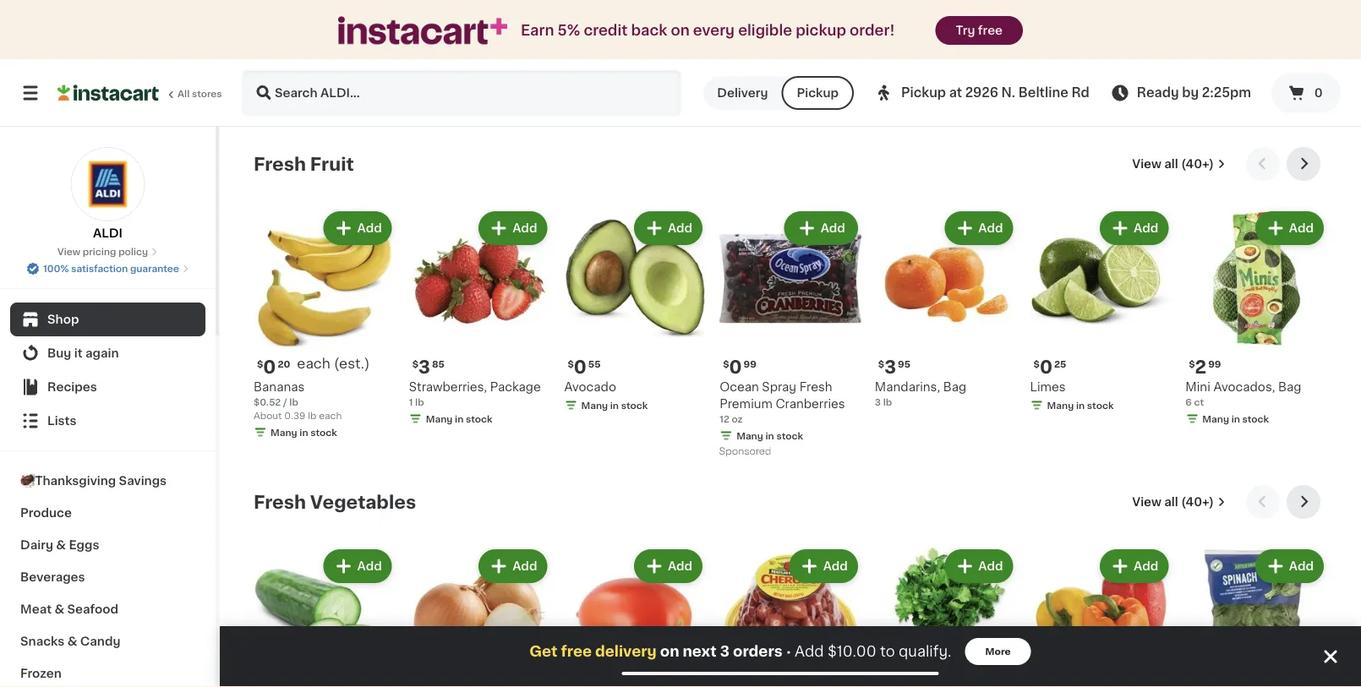 Task type: locate. For each thing, give the bounding box(es) containing it.
snacks & candy
[[20, 636, 120, 648]]

$ left 25
[[1034, 360, 1040, 369]]

all
[[1164, 158, 1178, 170], [1164, 496, 1178, 508]]

view all (40+) for vegetables
[[1132, 496, 1214, 508]]

🦃 thanksgiving savings link
[[10, 465, 205, 497]]

$ inside $ 3 85
[[412, 360, 419, 369]]

0.39
[[284, 411, 306, 420]]

99 for 0
[[744, 360, 757, 369]]

1 vertical spatial free
[[561, 645, 592, 659]]

pricing
[[83, 247, 116, 257]]

1 vertical spatial fresh
[[800, 381, 832, 393]]

$ for mini avocados, bag
[[1189, 360, 1195, 369]]

n.
[[1001, 87, 1015, 99]]

many in stock down mini avocados, bag 6 ct
[[1202, 414, 1269, 424]]

2 vertical spatial &
[[67, 636, 77, 648]]

1 vertical spatial item carousel region
[[254, 485, 1327, 687]]

1 horizontal spatial 99
[[1208, 360, 1221, 369]]

each inside bananas $0.52 / lb about 0.39 lb each
[[319, 411, 342, 420]]

free
[[978, 25, 1003, 36], [561, 645, 592, 659]]

again
[[85, 347, 119, 359]]

$ left 85
[[412, 360, 419, 369]]

& for meat
[[54, 604, 64, 615]]

$ 0 55
[[568, 359, 601, 376]]

None search field
[[242, 69, 682, 117]]

1 all from the top
[[1164, 158, 1178, 170]]

0 horizontal spatial pickup
[[797, 87, 839, 99]]

many in stock up sponsored badge image
[[737, 431, 803, 441]]

0 vertical spatial on
[[671, 23, 690, 38]]

20
[[278, 360, 290, 369]]

lb down mandarins,
[[883, 398, 892, 407]]

1 horizontal spatial pickup
[[901, 87, 946, 99]]

3 inside treatment tracker modal dialog
[[720, 645, 730, 659]]

many down ct
[[1202, 414, 1229, 424]]

aldi
[[93, 227, 123, 239]]

0 vertical spatial item carousel region
[[254, 147, 1327, 472]]

$ 0 99
[[723, 359, 757, 376]]

on right back
[[671, 23, 690, 38]]

2 bag from the left
[[1278, 381, 1302, 393]]

3 $ from the left
[[723, 360, 729, 369]]

3 inside mandarins, bag 3 lb
[[875, 398, 881, 407]]

1 vertical spatial view all (40+)
[[1132, 496, 1214, 508]]

order!
[[850, 23, 895, 38]]

0 horizontal spatial 99
[[744, 360, 757, 369]]

vegetables
[[310, 493, 416, 511]]

treatment tracker modal dialog
[[220, 626, 1361, 687]]

many in stock down strawberries, package 1 lb
[[426, 414, 493, 424]]

each right 20
[[297, 357, 330, 371]]

view for fresh fruit
[[1132, 158, 1162, 170]]

lb inside strawberries, package 1 lb
[[415, 398, 424, 407]]

Search field
[[243, 71, 680, 115]]

4 $ from the left
[[1034, 360, 1040, 369]]

6
[[1186, 398, 1192, 407]]

99 for 2
[[1208, 360, 1221, 369]]

$ inside $ 0 20
[[257, 360, 263, 369]]

strawberries, package 1 lb
[[409, 381, 541, 407]]

2 view all (40+) from the top
[[1132, 496, 1214, 508]]

express icon image
[[338, 16, 507, 44]]

2 item carousel region from the top
[[254, 485, 1327, 687]]

& for snacks
[[67, 636, 77, 648]]

$ inside $ 3 95
[[878, 360, 885, 369]]

view all (40+)
[[1132, 158, 1214, 170], [1132, 496, 1214, 508]]

mandarins,
[[875, 381, 940, 393]]

1 vertical spatial (40+)
[[1181, 496, 1214, 508]]

3 left 95
[[885, 359, 896, 376]]

2 99 from the left
[[1208, 360, 1221, 369]]

99 up ocean
[[744, 360, 757, 369]]

& left candy
[[67, 636, 77, 648]]

by
[[1182, 87, 1199, 99]]

free inside treatment tracker modal dialog
[[561, 645, 592, 659]]

$ inside $ 0 25
[[1034, 360, 1040, 369]]

free right try
[[978, 25, 1003, 36]]

add inside treatment tracker modal dialog
[[795, 645, 824, 659]]

lb right 0.39
[[308, 411, 317, 420]]

frozen
[[20, 668, 62, 680]]

instacart logo image
[[57, 83, 159, 103]]

3 left 85
[[419, 359, 430, 376]]

1 horizontal spatial bag
[[1278, 381, 1302, 393]]

ready
[[1137, 87, 1179, 99]]

$ 3 85
[[412, 359, 445, 376]]

to
[[880, 645, 895, 659]]

&
[[56, 539, 66, 551], [54, 604, 64, 615], [67, 636, 77, 648]]

add button
[[325, 213, 390, 243], [480, 213, 546, 243], [636, 213, 701, 243], [789, 213, 856, 243], [946, 213, 1012, 243], [1102, 213, 1167, 243], [1257, 213, 1322, 243], [325, 551, 390, 582], [480, 551, 546, 582], [636, 551, 701, 582], [791, 551, 856, 582], [946, 551, 1012, 582], [1102, 551, 1167, 582], [1257, 551, 1322, 582]]

view
[[1132, 158, 1162, 170], [57, 247, 80, 257], [1132, 496, 1162, 508]]

fresh left vegetables
[[254, 493, 306, 511]]

fresh left fruit
[[254, 155, 306, 173]]

1 99 from the left
[[744, 360, 757, 369]]

on left next
[[660, 645, 679, 659]]

1 vertical spatial view all (40+) button
[[1126, 485, 1233, 519]]

bag right avocados,
[[1278, 381, 1302, 393]]

fresh
[[254, 155, 306, 173], [800, 381, 832, 393], [254, 493, 306, 511]]

5 $ from the left
[[568, 360, 574, 369]]

limes
[[1030, 381, 1066, 393]]

pickup inside button
[[797, 87, 839, 99]]

snacks & candy link
[[10, 626, 205, 658]]

100% satisfaction guarantee
[[43, 264, 179, 274]]

bag inside mandarins, bag 3 lb
[[943, 381, 967, 393]]

bag right mandarins,
[[943, 381, 967, 393]]

(40+) for fruit
[[1181, 158, 1214, 170]]

item carousel region containing fresh vegetables
[[254, 485, 1327, 687]]

99 inside the $ 0 99
[[744, 360, 757, 369]]

1 horizontal spatial free
[[978, 25, 1003, 36]]

fresh for fresh vegetables
[[254, 493, 306, 511]]

6 $ from the left
[[878, 360, 885, 369]]

1
[[409, 398, 413, 407]]

0 vertical spatial view all (40+)
[[1132, 158, 1214, 170]]

about
[[254, 411, 282, 420]]

meat & seafood link
[[10, 594, 205, 626]]

1 vertical spatial each
[[319, 411, 342, 420]]

at
[[949, 87, 962, 99]]

0 vertical spatial &
[[56, 539, 66, 551]]

lists link
[[10, 404, 205, 438]]

in
[[1076, 401, 1085, 410], [610, 401, 619, 410], [455, 414, 464, 424], [1232, 414, 1240, 424], [300, 428, 308, 437], [766, 431, 774, 441]]

many down 'avocado'
[[581, 401, 608, 410]]

99 inside $ 2 99
[[1208, 360, 1221, 369]]

2 vertical spatial fresh
[[254, 493, 306, 511]]

buy
[[47, 347, 71, 359]]

& left eggs
[[56, 539, 66, 551]]

$ left 95
[[878, 360, 885, 369]]

99 right 2
[[1208, 360, 1221, 369]]

0 vertical spatial (40+)
[[1181, 158, 1214, 170]]

0 vertical spatial view all (40+) button
[[1126, 147, 1233, 181]]

aldi link
[[71, 147, 145, 242]]

next
[[683, 645, 717, 659]]

seafood
[[67, 604, 118, 615]]

$ 0 20
[[257, 359, 290, 376]]

lb inside mandarins, bag 3 lb
[[883, 398, 892, 407]]

$ up ocean
[[723, 360, 729, 369]]

pickup inside popup button
[[901, 87, 946, 99]]

$ for mandarins, bag
[[878, 360, 885, 369]]

0 button
[[1272, 73, 1341, 113]]

1 view all (40+) button from the top
[[1126, 147, 1233, 181]]

on
[[671, 23, 690, 38], [660, 645, 679, 659]]

product group containing 2
[[1186, 208, 1327, 429]]

item carousel region containing fresh fruit
[[254, 147, 1327, 472]]

many inside product group
[[1202, 414, 1229, 424]]

lb for strawberries,
[[415, 398, 424, 407]]

many
[[1047, 401, 1074, 410], [581, 401, 608, 410], [426, 414, 453, 424], [1202, 414, 1229, 424], [271, 428, 297, 437], [737, 431, 763, 441]]

many in stock down limes
[[1047, 401, 1114, 410]]

7 $ from the left
[[1189, 360, 1195, 369]]

free for try
[[978, 25, 1003, 36]]

stores
[[192, 89, 222, 98]]

2:25pm
[[1202, 87, 1251, 99]]

candy
[[80, 636, 120, 648]]

0
[[1314, 87, 1323, 99], [263, 359, 276, 376], [729, 359, 742, 376], [1040, 359, 1053, 376], [574, 359, 587, 376]]

$ inside the $ 0 99
[[723, 360, 729, 369]]

view pricing policy
[[57, 247, 148, 257]]

lb right /
[[289, 398, 298, 407]]

lb for bananas
[[289, 398, 298, 407]]

lb
[[289, 398, 298, 407], [415, 398, 424, 407], [883, 398, 892, 407], [308, 411, 317, 420]]

2 vertical spatial view
[[1132, 496, 1162, 508]]

1 bag from the left
[[943, 381, 967, 393]]

99
[[744, 360, 757, 369], [1208, 360, 1221, 369]]

2 all from the top
[[1164, 496, 1178, 508]]

$
[[257, 360, 263, 369], [412, 360, 419, 369], [723, 360, 729, 369], [1034, 360, 1040, 369], [568, 360, 574, 369], [878, 360, 885, 369], [1189, 360, 1195, 369]]

free right get
[[561, 645, 592, 659]]

/
[[283, 398, 287, 407]]

frozen link
[[10, 658, 205, 687]]

fresh for fresh fruit
[[254, 155, 306, 173]]

1 vertical spatial &
[[54, 604, 64, 615]]

many down 0.39
[[271, 428, 297, 437]]

many in stock down 0.39
[[271, 428, 337, 437]]

(est.)
[[334, 357, 370, 371]]

0 horizontal spatial free
[[561, 645, 592, 659]]

0 vertical spatial view
[[1132, 158, 1162, 170]]

3 right next
[[720, 645, 730, 659]]

dairy & eggs
[[20, 539, 99, 551]]

every
[[693, 23, 735, 38]]

$ up mini at the bottom right of page
[[1189, 360, 1195, 369]]

2 $ from the left
[[412, 360, 419, 369]]

$ left 20
[[257, 360, 263, 369]]

1 item carousel region from the top
[[254, 147, 1327, 472]]

all for fresh fruit
[[1164, 158, 1178, 170]]

main content
[[220, 127, 1361, 687]]

free for get
[[561, 645, 592, 659]]

oz
[[732, 414, 743, 424]]

package
[[490, 381, 541, 393]]

product group
[[254, 208, 395, 443], [409, 208, 551, 429], [564, 208, 706, 416], [720, 208, 861, 461], [875, 208, 1017, 409], [1030, 208, 1172, 416], [1186, 208, 1327, 429], [254, 546, 395, 687], [409, 546, 551, 687], [564, 546, 706, 687], [720, 546, 861, 687], [875, 546, 1017, 687], [1030, 546, 1172, 687], [1186, 546, 1327, 687]]

1 vertical spatial all
[[1164, 496, 1178, 508]]

1 $ from the left
[[257, 360, 263, 369]]

0 vertical spatial fresh
[[254, 155, 306, 173]]

3 down mandarins,
[[875, 398, 881, 407]]

eggs
[[69, 539, 99, 551]]

item carousel region
[[254, 147, 1327, 472], [254, 485, 1327, 687]]

$ inside $ 2 99
[[1189, 360, 1195, 369]]

$ inside '$ 0 55'
[[568, 360, 574, 369]]

1 (40+) from the top
[[1181, 158, 1214, 170]]

orders
[[733, 645, 783, 659]]

lb right 1
[[415, 398, 424, 407]]

$ left 55
[[568, 360, 574, 369]]

& right meat
[[54, 604, 64, 615]]

many down strawberries,
[[426, 414, 453, 424]]

satisfaction
[[71, 264, 128, 274]]

dairy
[[20, 539, 53, 551]]

0 vertical spatial all
[[1164, 158, 1178, 170]]

0 vertical spatial free
[[978, 25, 1003, 36]]

pickup down pickup
[[797, 87, 839, 99]]

1 vertical spatial on
[[660, 645, 679, 659]]

each right 0.39
[[319, 411, 342, 420]]

0 horizontal spatial bag
[[943, 381, 967, 393]]

2 (40+) from the top
[[1181, 496, 1214, 508]]

fresh up cranberries
[[800, 381, 832, 393]]

1 view all (40+) from the top
[[1132, 158, 1214, 170]]

ocean spray fresh premium cranberries 12 oz
[[720, 381, 845, 424]]

try free
[[956, 25, 1003, 36]]

pickup left the at
[[901, 87, 946, 99]]

all stores
[[178, 89, 222, 98]]

2 view all (40+) button from the top
[[1126, 485, 1233, 519]]

add inside button
[[1289, 222, 1314, 234]]

many up sponsored badge image
[[737, 431, 763, 441]]



Task type: describe. For each thing, give the bounding box(es) containing it.
guarantee
[[130, 264, 179, 274]]

policy
[[118, 247, 148, 257]]

service type group
[[704, 76, 854, 110]]

$ for strawberries, package
[[412, 360, 419, 369]]

pickup button
[[782, 76, 854, 110]]

100%
[[43, 264, 69, 274]]

100% satisfaction guarantee button
[[26, 259, 189, 276]]

25
[[1054, 360, 1066, 369]]

ocean
[[720, 381, 759, 393]]

bag inside mini avocados, bag 6 ct
[[1278, 381, 1302, 393]]

$ 3 95
[[878, 359, 911, 376]]

in inside product group
[[1232, 414, 1240, 424]]

bananas $0.52 / lb about 0.39 lb each
[[254, 381, 342, 420]]

dairy & eggs link
[[10, 529, 205, 561]]

pickup at 2926 n. beltline rd
[[901, 87, 1090, 99]]

add button inside product group
[[1257, 213, 1322, 243]]

0 for limes
[[1040, 359, 1053, 376]]

2
[[1195, 359, 1207, 376]]

many in stock down 'avocado'
[[581, 401, 648, 410]]

recipes link
[[10, 370, 205, 404]]

55
[[588, 360, 601, 369]]

snacks
[[20, 636, 65, 648]]

beverages link
[[10, 561, 205, 594]]

all for fresh vegetables
[[1164, 496, 1178, 508]]

on inside treatment tracker modal dialog
[[660, 645, 679, 659]]

pickup for pickup
[[797, 87, 839, 99]]

$ for ocean spray fresh premium cranberries
[[723, 360, 729, 369]]

fresh inside ocean spray fresh premium cranberries 12 oz
[[800, 381, 832, 393]]

main content containing fresh fruit
[[220, 127, 1361, 687]]

$ for limes
[[1034, 360, 1040, 369]]

all
[[178, 89, 190, 98]]

avocados,
[[1214, 381, 1275, 393]]

try
[[956, 25, 975, 36]]

many in stock inside product group
[[1202, 414, 1269, 424]]

eligible
[[738, 23, 792, 38]]

each (est.)
[[297, 357, 370, 371]]

fruit
[[310, 155, 354, 173]]

avocado
[[564, 381, 616, 393]]

view for fresh vegetables
[[1132, 496, 1162, 508]]

view all (40+) button for fresh vegetables
[[1126, 485, 1233, 519]]

$0.52
[[254, 398, 281, 407]]

(40+) for vegetables
[[1181, 496, 1214, 508]]

2926
[[965, 87, 998, 99]]

95
[[898, 360, 911, 369]]

buy it again link
[[10, 336, 205, 370]]

meat & seafood
[[20, 604, 118, 615]]

cranberries
[[776, 398, 845, 410]]

$ 0 25
[[1034, 359, 1066, 376]]

earn
[[521, 23, 554, 38]]

view all (40+) button for fresh fruit
[[1126, 147, 1233, 181]]

buy it again
[[47, 347, 119, 359]]

1 vertical spatial view
[[57, 247, 80, 257]]

$10.00
[[828, 645, 876, 659]]

pickup at 2926 n. beltline rd button
[[874, 69, 1090, 117]]

0 vertical spatial each
[[297, 357, 330, 371]]

view all (40+) for fruit
[[1132, 158, 1214, 170]]

ct
[[1194, 398, 1204, 407]]

sponsored badge image
[[720, 447, 771, 457]]

0 for avocado
[[574, 359, 587, 376]]

12
[[720, 414, 729, 424]]

rd
[[1072, 87, 1090, 99]]

5%
[[558, 23, 580, 38]]

mini avocados, bag 6 ct
[[1186, 381, 1302, 407]]

more button
[[965, 638, 1031, 665]]

spray
[[762, 381, 797, 393]]

qualify.
[[899, 645, 952, 659]]

🦃 thanksgiving savings
[[20, 475, 167, 487]]

fresh fruit
[[254, 155, 354, 173]]

$0.20 each (estimated) element
[[254, 357, 395, 379]]

view pricing policy link
[[57, 245, 158, 259]]

recipes
[[47, 381, 97, 393]]

premium
[[720, 398, 773, 410]]

aldi logo image
[[71, 147, 145, 222]]

get
[[529, 645, 558, 659]]

ready by 2:25pm
[[1137, 87, 1251, 99]]

& for dairy
[[56, 539, 66, 551]]

beverages
[[20, 572, 85, 583]]

delivery
[[595, 645, 657, 659]]

85
[[432, 360, 445, 369]]

produce link
[[10, 497, 205, 529]]

beltline
[[1019, 87, 1068, 99]]

$ for avocado
[[568, 360, 574, 369]]

🦃
[[20, 475, 32, 487]]

lb for mandarins,
[[883, 398, 892, 407]]

mini
[[1186, 381, 1211, 393]]

back
[[631, 23, 667, 38]]

delivery button
[[704, 76, 782, 110]]

produce
[[20, 507, 72, 519]]

many down limes
[[1047, 401, 1074, 410]]

0 inside button
[[1314, 87, 1323, 99]]

it
[[74, 347, 83, 359]]

ready by 2:25pm link
[[1110, 83, 1251, 103]]

more
[[985, 647, 1011, 657]]

shop
[[47, 314, 79, 326]]

mandarins, bag 3 lb
[[875, 381, 967, 407]]

credit
[[584, 23, 628, 38]]

pickup for pickup at 2926 n. beltline rd
[[901, 87, 946, 99]]

0 for ocean spray fresh premium cranberries
[[729, 359, 742, 376]]



Task type: vqa. For each thing, say whether or not it's contained in the screenshot.
Shoppers
no



